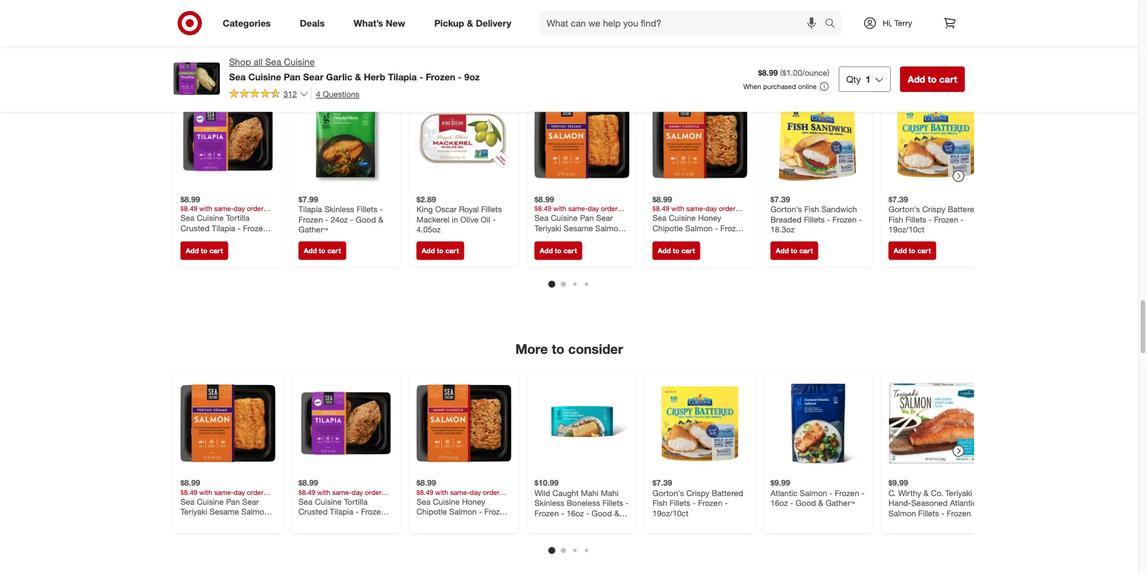 Task type: vqa. For each thing, say whether or not it's contained in the screenshot.
Gorton's Fish Sandwich Breaded Fillets - Frozen - 18.3oz's Add To Cart
yes



Task type: locate. For each thing, give the bounding box(es) containing it.
cuisine
[[284, 56, 315, 68], [248, 71, 281, 82], [197, 209, 224, 219], [551, 209, 578, 219], [669, 209, 696, 219], [197, 493, 224, 503], [315, 493, 342, 503], [433, 493, 460, 503]]

1 $9.99 from the left
[[771, 474, 790, 484]]

add to cart button for sea cuisine honey chipotle salmon - frozen - 10.5oz
[[653, 238, 700, 256]]

(
[[780, 68, 783, 78]]

qty 1
[[846, 73, 871, 85]]

0 horizontal spatial tortilla
[[226, 209, 250, 219]]

tortilla for top sea cuisine tortilla crusted tilapia - frozen - 9oz image
[[226, 209, 250, 219]]

add to cart button
[[900, 66, 965, 92], [181, 238, 228, 256], [299, 238, 346, 256], [417, 238, 464, 256], [535, 238, 582, 256], [653, 238, 700, 256], [771, 238, 818, 256], [889, 238, 936, 256]]

0 horizontal spatial sesame
[[210, 503, 239, 513]]

$7.39 for gorton's crispy battered fish fillets - frozen - 19oz/10ct 'image' to the right
[[889, 190, 908, 200]]

1 horizontal spatial skinless
[[535, 494, 565, 504]]

0 horizontal spatial $9.99
[[771, 474, 790, 484]]

cart for gorton's fish sandwich breaded fillets - frozen - 18.3oz
[[800, 242, 813, 251]]

0 vertical spatial gorton's crispy battered fish fillets - frozen - 19oz/10ct image
[[889, 88, 984, 183]]

crusted
[[181, 219, 210, 229], [299, 503, 328, 513]]

$7.39 gorton's crispy battered fish fillets - frozen - 19oz/10ct for bottommost gorton's crispy battered fish fillets - frozen - 19oz/10ct 'image'
[[653, 474, 743, 515]]

1 vertical spatial crispy
[[686, 484, 710, 494]]

0 vertical spatial teriyaki
[[535, 219, 562, 229]]

honey
[[698, 209, 722, 219], [462, 493, 486, 503]]

$2.89 king oscar royal fillets mackerel in olive oil - 4.05oz
[[417, 190, 502, 231]]

good inside the $10.99 wild caught mahi mahi skinless boneless fillets - frozen - 16oz - good & gather™
[[592, 504, 612, 515]]

16oz
[[771, 494, 788, 504], [567, 504, 584, 515]]

$7.39 inside $7.39 gorton's fish sandwich breaded fillets - frozen - 18.3oz
[[771, 190, 790, 200]]

& inside the $9.99 atlantic salmon - frozen - 16oz - good & gather™
[[818, 494, 824, 504]]

sesame
[[564, 219, 593, 229], [210, 503, 239, 513]]

1 vertical spatial honey
[[462, 493, 486, 503]]

1 horizontal spatial sea cuisine tortilla crusted tilapia - frozen - 9oz image
[[299, 372, 393, 467]]

0 vertical spatial sesame
[[564, 219, 593, 229]]

what's new link
[[344, 10, 420, 36]]

gather™ inside $7.99 tilapia skinless fillets - frozen - 24oz - good & gather™
[[299, 220, 328, 231]]

0 vertical spatial sear
[[303, 71, 324, 82]]

to for tilapia skinless fillets - frozen - 24oz - good & gather™
[[319, 242, 326, 251]]

&
[[467, 17, 473, 29], [355, 71, 361, 82], [378, 210, 383, 220], [924, 484, 929, 494], [818, 494, 824, 504], [614, 504, 620, 515]]

mahi
[[581, 484, 599, 494], [601, 484, 619, 494]]

0 horizontal spatial pan
[[226, 493, 240, 503]]

& inside the $10.99 wild caught mahi mahi skinless boneless fillets - frozen - 16oz - good & gather™
[[614, 504, 620, 515]]

cart for sea cuisine pan sear teriyaki sesame salmon - frozen - 9oz
[[564, 242, 577, 251]]

cuisine for top sea cuisine tortilla crusted tilapia - frozen - 9oz image
[[197, 209, 224, 219]]

$7.39 gorton's crispy battered fish fillets - frozen - 19oz/10ct
[[889, 190, 979, 231], [653, 474, 743, 515]]

1 vertical spatial teriyaki
[[946, 484, 972, 494]]

$10.99 wild caught mahi mahi skinless boneless fillets - frozen - 16oz - good & gather™
[[535, 474, 629, 525]]

image of sea cuisine pan sear garlic & herb tilapia - frozen - 9oz image
[[174, 56, 220, 102]]

0 horizontal spatial skinless
[[324, 200, 354, 210]]

search button
[[820, 10, 848, 38]]

0 horizontal spatial sea cuisine tortilla crusted tilapia - frozen - 9oz image
[[181, 88, 275, 183]]

consider
[[568, 337, 623, 353]]

boneless
[[567, 494, 600, 504]]

tilapia
[[388, 71, 417, 82], [299, 200, 322, 210], [212, 219, 235, 229], [330, 503, 353, 513]]

1 horizontal spatial chipotle
[[653, 219, 683, 229]]

0 horizontal spatial gorton's
[[653, 484, 684, 494]]

cart for gorton's crispy battered fish fillets - frozen - 19oz/10ct
[[918, 242, 931, 251]]

gorton's
[[771, 200, 802, 210], [889, 200, 920, 210], [653, 484, 684, 494]]

0 horizontal spatial honey
[[462, 493, 486, 503]]

$9.99 for atlantic
[[771, 474, 790, 484]]

0 vertical spatial sea cuisine tortilla crusted tilapia - frozen - 9oz image
[[181, 88, 275, 183]]

caught
[[553, 484, 579, 494]]

9oz
[[464, 71, 480, 82], [181, 229, 193, 239], [567, 229, 580, 239], [213, 513, 226, 523], [299, 513, 311, 523]]

& inside $9.99 c. wirthy & co. teriyaki hand-seasoned atlantic salmon fillets - frozen - 10oz
[[924, 484, 929, 494]]

add
[[908, 73, 926, 85], [186, 242, 199, 251], [304, 242, 317, 251], [422, 242, 435, 251], [540, 242, 553, 251], [658, 242, 671, 251], [776, 242, 789, 251], [894, 242, 907, 251]]

salmon inside the $9.99 atlantic salmon - frozen - 16oz - good & gather™
[[800, 484, 827, 494]]

16oz inside the $9.99 atlantic salmon - frozen - 16oz - good & gather™
[[771, 494, 788, 504]]

good inside $7.99 tilapia skinless fillets - frozen - 24oz - good & gather™
[[356, 210, 376, 220]]

0 horizontal spatial gorton's crispy battered fish fillets - frozen - 19oz/10ct image
[[653, 372, 748, 467]]

sear
[[303, 71, 324, 82], [596, 209, 613, 219], [242, 493, 259, 503]]

crispy
[[923, 200, 946, 210], [686, 484, 710, 494]]

1 vertical spatial sea cuisine tortilla crusted tilapia - frozen - 9oz
[[299, 493, 391, 523]]

sea cuisine pan sear teriyaki sesame salmon - frozen - 9oz for sea cuisine pan sear teriyaki sesame salmon - frozen - 9oz image to the left
[[181, 493, 274, 523]]

add for sea cuisine honey chipotle salmon - frozen - 10.5oz
[[658, 242, 671, 251]]

search
[[820, 19, 848, 30]]

atlantic salmon - frozen - 16oz - good & gather™ image
[[771, 372, 866, 467]]

categories
[[223, 17, 271, 29]]

2 vertical spatial sear
[[242, 493, 259, 503]]

1 horizontal spatial sear
[[303, 71, 324, 82]]

sea cuisine honey chipotle salmon - frozen - 10.5oz image
[[653, 88, 748, 183], [417, 372, 511, 467]]

0 horizontal spatial crusted
[[181, 219, 210, 229]]

0 horizontal spatial teriyaki
[[181, 503, 207, 513]]

tilapia inside $7.99 tilapia skinless fillets - frozen - 24oz - good & gather™
[[299, 200, 322, 210]]

chipotle
[[653, 219, 683, 229], [417, 503, 447, 513]]

add to cart button for gorton's crispy battered fish fillets - frozen - 19oz/10ct
[[889, 238, 936, 256]]

1 horizontal spatial $9.99
[[889, 474, 908, 484]]

18.3oz
[[771, 220, 795, 231]]

0 vertical spatial sea cuisine pan sear teriyaki sesame salmon - frozen - 9oz
[[535, 209, 628, 239]]

deals link
[[290, 10, 339, 36]]

king
[[417, 200, 433, 210]]

sea cuisine honey chipotle salmon - frozen - 10.5oz
[[653, 209, 745, 239], [417, 493, 509, 523]]

fish
[[805, 200, 819, 210], [889, 210, 904, 220], [653, 494, 667, 504]]

1 vertical spatial sea cuisine pan sear teriyaki sesame salmon - frozen - 9oz image
[[181, 372, 275, 467]]

sea cuisine tortilla crusted tilapia - frozen - 9oz image
[[181, 88, 275, 183], [299, 372, 393, 467]]

1 horizontal spatial sea cuisine tortilla crusted tilapia - frozen - 9oz
[[299, 493, 391, 523]]

all
[[254, 56, 263, 68]]

to
[[928, 73, 937, 85], [201, 242, 208, 251], [319, 242, 326, 251], [437, 242, 444, 251], [555, 242, 562, 251], [673, 242, 680, 251], [791, 242, 798, 251], [909, 242, 916, 251], [552, 337, 565, 353]]

0 horizontal spatial good
[[356, 210, 376, 220]]

olive
[[460, 210, 479, 220]]

0 vertical spatial skinless
[[324, 200, 354, 210]]

1 horizontal spatial 19oz/10ct
[[889, 220, 925, 231]]

1 horizontal spatial sea cuisine honey chipotle salmon - frozen - 10.5oz
[[653, 209, 745, 239]]

skinless
[[324, 200, 354, 210], [535, 494, 565, 504]]

add to cart for gorton's fish sandwich breaded fillets - frozen - 18.3oz
[[776, 242, 813, 251]]

1 vertical spatial sea cuisine tortilla crusted tilapia - frozen - 9oz image
[[299, 372, 393, 467]]

cuisine for top sea cuisine pan sear teriyaki sesame salmon - frozen - 9oz image
[[551, 209, 578, 219]]

sea cuisine tortilla crusted tilapia - frozen - 9oz for sea cuisine tortilla crusted tilapia - frozen - 9oz image to the bottom
[[299, 493, 391, 523]]

312
[[284, 89, 297, 99]]

battered for gorton's crispy battered fish fillets - frozen - 19oz/10ct 'image' to the right
[[948, 200, 979, 210]]

2 horizontal spatial good
[[796, 494, 816, 504]]

1 horizontal spatial pan
[[284, 71, 301, 82]]

$7.99
[[299, 190, 318, 200]]

$9.99
[[771, 474, 790, 484], [889, 474, 908, 484]]

19oz/10ct for bottommost gorton's crispy battered fish fillets - frozen - 19oz/10ct 'image'
[[653, 504, 689, 515]]

0 horizontal spatial sea cuisine honey chipotle salmon - frozen - 10.5oz image
[[417, 372, 511, 467]]

0 horizontal spatial $7.39
[[653, 474, 672, 484]]

2 horizontal spatial sear
[[596, 209, 613, 219]]

0 horizontal spatial fish
[[653, 494, 667, 504]]

16oz inside the $10.99 wild caught mahi mahi skinless boneless fillets - frozen - 16oz - good & gather™
[[567, 504, 584, 515]]

add for gorton's fish sandwich breaded fillets - frozen - 18.3oz
[[776, 242, 789, 251]]

1 horizontal spatial mahi
[[601, 484, 619, 494]]

1 horizontal spatial fish
[[805, 200, 819, 210]]

0 horizontal spatial sea cuisine pan sear teriyaki sesame salmon - frozen - 9oz image
[[181, 372, 275, 467]]

1 horizontal spatial atlantic
[[950, 494, 977, 504]]

2 horizontal spatial gorton's
[[889, 200, 920, 210]]

0 vertical spatial battered
[[948, 200, 979, 210]]

qty
[[846, 73, 861, 85]]

seasoned
[[911, 494, 948, 504]]

0 horizontal spatial battered
[[712, 484, 743, 494]]

add for gorton's crispy battered fish fillets - frozen - 19oz/10ct
[[894, 242, 907, 251]]

gather™
[[299, 220, 328, 231], [826, 494, 855, 504], [535, 515, 564, 525]]

$7.39
[[771, 190, 790, 200], [889, 190, 908, 200], [653, 474, 672, 484]]

breaded
[[771, 210, 802, 220]]

shop all sea cuisine sea cuisine pan sear garlic & herb tilapia - frozen - 9oz
[[229, 56, 480, 82]]

0 vertical spatial sea cuisine tortilla crusted tilapia - frozen - 9oz
[[181, 209, 273, 239]]

cuisine for sea cuisine tortilla crusted tilapia - frozen - 9oz image to the bottom
[[315, 493, 342, 503]]

frozen
[[426, 71, 455, 82], [299, 210, 323, 220], [833, 210, 857, 220], [934, 210, 959, 220], [243, 219, 267, 229], [721, 219, 745, 229], [535, 229, 559, 239], [835, 484, 859, 494], [698, 494, 723, 504], [361, 503, 386, 513], [484, 503, 509, 513], [535, 504, 559, 515], [947, 504, 971, 515], [181, 513, 205, 523]]

0 horizontal spatial sea cuisine pan sear teriyaki sesame salmon - frozen - 9oz
[[181, 493, 274, 523]]

gorton's inside $7.39 gorton's fish sandwich breaded fillets - frozen - 18.3oz
[[771, 200, 802, 210]]

pan inside the shop all sea cuisine sea cuisine pan sear garlic & herb tilapia - frozen - 9oz
[[284, 71, 301, 82]]

10.5oz
[[658, 229, 682, 239], [422, 513, 446, 523]]

to for sea cuisine honey chipotle salmon - frozen - 10.5oz
[[673, 242, 680, 251]]

add for tilapia skinless fillets - frozen - 24oz - good & gather™
[[304, 242, 317, 251]]

fillets inside $9.99 c. wirthy & co. teriyaki hand-seasoned atlantic salmon fillets - frozen - 10oz
[[918, 504, 939, 515]]

sea cuisine pan sear teriyaki sesame salmon - frozen - 9oz image
[[535, 88, 630, 183], [181, 372, 275, 467]]

frozen inside the $9.99 atlantic salmon - frozen - 16oz - good & gather™
[[835, 484, 859, 494]]

1 horizontal spatial gather™
[[535, 515, 564, 525]]

$7.99 tilapia skinless fillets - frozen - 24oz - good & gather™
[[299, 190, 383, 231]]

1 horizontal spatial $7.39 gorton's crispy battered fish fillets - frozen - 19oz/10ct
[[889, 190, 979, 231]]

atlantic
[[771, 484, 798, 494], [950, 494, 977, 504]]

add to cart for sea cuisine pan sear teriyaki sesame salmon - frozen - 9oz
[[540, 242, 577, 251]]

1 horizontal spatial battered
[[948, 200, 979, 210]]

2 vertical spatial teriyaki
[[181, 503, 207, 513]]

0 horizontal spatial sear
[[242, 493, 259, 503]]

pickup
[[434, 17, 464, 29]]

0 horizontal spatial mahi
[[581, 484, 599, 494]]

1
[[866, 73, 871, 85]]

pan
[[284, 71, 301, 82], [580, 209, 594, 219], [226, 493, 240, 503]]

fillets inside $7.39 gorton's fish sandwich breaded fillets - frozen - 18.3oz
[[804, 210, 825, 220]]

0 horizontal spatial 16oz
[[567, 504, 584, 515]]

gorton's for bottommost gorton's crispy battered fish fillets - frozen - 19oz/10ct 'image'
[[653, 484, 684, 494]]

purchased
[[763, 82, 796, 91]]

1 vertical spatial $7.39 gorton's crispy battered fish fillets - frozen - 19oz/10ct
[[653, 474, 743, 515]]

1 vertical spatial tortilla
[[344, 493, 368, 503]]

2 horizontal spatial pan
[[580, 209, 594, 219]]

1 horizontal spatial sea cuisine honey chipotle salmon - frozen - 10.5oz image
[[653, 88, 748, 183]]

crusted for sea cuisine tortilla crusted tilapia - frozen - 9oz image to the bottom
[[299, 503, 328, 513]]

hand-
[[889, 494, 911, 504]]

sea cuisine pan sear teriyaki sesame salmon - frozen - 9oz for top sea cuisine pan sear teriyaki sesame salmon - frozen - 9oz image
[[535, 209, 628, 239]]

1 horizontal spatial 10.5oz
[[658, 229, 682, 239]]

1 vertical spatial pan
[[580, 209, 594, 219]]

herb
[[364, 71, 386, 82]]

0 horizontal spatial atlantic
[[771, 484, 798, 494]]

0 horizontal spatial $7.39 gorton's crispy battered fish fillets - frozen - 19oz/10ct
[[653, 474, 743, 515]]

add for sea cuisine pan sear teriyaki sesame salmon - frozen - 9oz
[[540, 242, 553, 251]]

to for king oscar royal fillets mackerel in olive oil - 4.05oz
[[437, 242, 444, 251]]

$9.99 inside the $9.99 atlantic salmon - frozen - 16oz - good & gather™
[[771, 474, 790, 484]]

wild
[[535, 484, 550, 494]]

2 vertical spatial pan
[[226, 493, 240, 503]]

sea
[[265, 56, 281, 68], [229, 71, 246, 82], [181, 209, 195, 219], [535, 209, 549, 219], [653, 209, 667, 219], [181, 493, 195, 503], [299, 493, 313, 503], [417, 493, 431, 503]]

0 vertical spatial sea cuisine honey chipotle salmon - frozen - 10.5oz
[[653, 209, 745, 239]]

skinless right $7.99 at left top
[[324, 200, 354, 210]]

sea cuisine tortilla crusted tilapia - frozen - 9oz
[[181, 209, 273, 239], [299, 493, 391, 523]]

1 horizontal spatial sea cuisine pan sear teriyaki sesame salmon - frozen - 9oz
[[535, 209, 628, 239]]

c.
[[889, 484, 896, 494]]

$8.99
[[758, 68, 778, 78], [181, 190, 200, 200], [535, 190, 554, 200], [653, 190, 672, 200], [181, 474, 200, 484], [299, 474, 318, 484], [417, 474, 436, 484]]

24oz
[[331, 210, 348, 220]]

1 horizontal spatial crusted
[[299, 503, 328, 513]]

1 horizontal spatial $7.39
[[771, 190, 790, 200]]

in
[[452, 210, 458, 220]]

0 vertical spatial $7.39 gorton's crispy battered fish fillets - frozen - 19oz/10ct
[[889, 190, 979, 231]]

1 horizontal spatial good
[[592, 504, 612, 515]]

- inside $2.89 king oscar royal fillets mackerel in olive oil - 4.05oz
[[493, 210, 496, 220]]

0 vertical spatial pan
[[284, 71, 301, 82]]

mahi right caught
[[581, 484, 599, 494]]

fillets
[[357, 200, 378, 210], [481, 200, 502, 210], [804, 210, 825, 220], [906, 210, 927, 220], [603, 494, 624, 504], [670, 494, 691, 504], [918, 504, 939, 515]]

2 $9.99 from the left
[[889, 474, 908, 484]]

1 horizontal spatial 16oz
[[771, 494, 788, 504]]

add to cart button for king oscar royal fillets mackerel in olive oil - 4.05oz
[[417, 238, 464, 256]]

0 horizontal spatial 19oz/10ct
[[653, 504, 689, 515]]

2 horizontal spatial gather™
[[826, 494, 855, 504]]

2 horizontal spatial teriyaki
[[946, 484, 972, 494]]

0 horizontal spatial sea cuisine tortilla crusted tilapia - frozen - 9oz
[[181, 209, 273, 239]]

0 vertical spatial 19oz/10ct
[[889, 220, 925, 231]]

add to cart
[[908, 73, 958, 85], [186, 242, 223, 251], [304, 242, 341, 251], [422, 242, 459, 251], [540, 242, 577, 251], [658, 242, 695, 251], [776, 242, 813, 251], [894, 242, 931, 251]]

cuisine for bottommost sea cuisine honey chipotle salmon - frozen - 10.5oz image
[[433, 493, 460, 503]]

$7.39 gorton's crispy battered fish fillets - frozen - 19oz/10ct for gorton's crispy battered fish fillets - frozen - 19oz/10ct 'image' to the right
[[889, 190, 979, 231]]

teriyaki inside $9.99 c. wirthy & co. teriyaki hand-seasoned atlantic salmon fillets - frozen - 10oz
[[946, 484, 972, 494]]

1 vertical spatial sear
[[596, 209, 613, 219]]

cart
[[940, 73, 958, 85], [209, 242, 223, 251], [327, 242, 341, 251], [446, 242, 459, 251], [564, 242, 577, 251], [682, 242, 695, 251], [800, 242, 813, 251], [918, 242, 931, 251]]

1 vertical spatial sesame
[[210, 503, 239, 513]]

battered
[[948, 200, 979, 210], [712, 484, 743, 494]]

0 vertical spatial gather™
[[299, 220, 328, 231]]

when purchased online
[[743, 82, 817, 91]]

gather™ left c.
[[826, 494, 855, 504]]

gorton's crispy battered fish fillets - frozen - 19oz/10ct image
[[889, 88, 984, 183], [653, 372, 748, 467]]

$9.99 c. wirthy & co. teriyaki hand-seasoned atlantic salmon fillets - frozen - 10oz
[[889, 474, 977, 525]]

1 vertical spatial 19oz/10ct
[[653, 504, 689, 515]]

sear for sea cuisine pan sear teriyaki sesame salmon - frozen - 9oz image to the left
[[242, 493, 259, 503]]

2 horizontal spatial $7.39
[[889, 190, 908, 200]]

add to cart for sea cuisine honey chipotle salmon - frozen - 10.5oz
[[658, 242, 695, 251]]

0 vertical spatial honey
[[698, 209, 722, 219]]

sea cuisine pan sear teriyaki sesame salmon - frozen - 9oz
[[535, 209, 628, 239], [181, 493, 274, 523]]

$9.99 inside $9.99 c. wirthy & co. teriyaki hand-seasoned atlantic salmon fillets - frozen - 10oz
[[889, 474, 908, 484]]

1 vertical spatial gather™
[[826, 494, 855, 504]]

gather™ inside the $10.99 wild caught mahi mahi skinless boneless fillets - frozen - 16oz - good & gather™
[[535, 515, 564, 525]]

good
[[356, 210, 376, 220], [796, 494, 816, 504], [592, 504, 612, 515]]

2 vertical spatial gather™
[[535, 515, 564, 525]]

hi, terry
[[883, 18, 913, 28]]

1 horizontal spatial gorton's
[[771, 200, 802, 210]]

0 horizontal spatial gather™
[[299, 220, 328, 231]]

mahi right the boneless
[[601, 484, 619, 494]]

0 horizontal spatial 10.5oz
[[422, 513, 446, 523]]

gather™ down wild
[[535, 515, 564, 525]]

skinless down $10.99
[[535, 494, 565, 504]]

2 horizontal spatial fish
[[889, 210, 904, 220]]

1 vertical spatial gorton's crispy battered fish fillets - frozen - 19oz/10ct image
[[653, 372, 748, 467]]

10oz
[[889, 515, 906, 525]]

add to cart for king oscar royal fillets mackerel in olive oil - 4.05oz
[[422, 242, 459, 251]]

gather™ left 24oz
[[299, 220, 328, 231]]

delivery
[[476, 17, 512, 29]]



Task type: describe. For each thing, give the bounding box(es) containing it.
4
[[316, 89, 321, 99]]

when
[[743, 82, 761, 91]]

$9.99 for c.
[[889, 474, 908, 484]]

frozen inside the $10.99 wild caught mahi mahi skinless boneless fillets - frozen - 16oz - good & gather™
[[535, 504, 559, 515]]

atlantic inside $9.99 c. wirthy & co. teriyaki hand-seasoned atlantic salmon fillets - frozen - 10oz
[[950, 494, 977, 504]]

cuisine for the top sea cuisine honey chipotle salmon - frozen - 10.5oz image
[[669, 209, 696, 219]]

wild caught mahi mahi skinless boneless fillets - frozen - 16oz - good & gather™ image
[[535, 372, 630, 467]]

frozen inside $9.99 c. wirthy & co. teriyaki hand-seasoned atlantic salmon fillets - frozen - 10oz
[[947, 504, 971, 515]]

0 vertical spatial chipotle
[[653, 219, 683, 229]]

add to cart button for sea cuisine pan sear teriyaki sesame salmon - frozen - 9oz
[[535, 238, 582, 256]]

2 mahi from the left
[[601, 484, 619, 494]]

frozen inside $7.99 tilapia skinless fillets - frozen - 24oz - good & gather™
[[299, 210, 323, 220]]

pickup & delivery link
[[424, 10, 526, 36]]

add to cart button for sea cuisine tortilla crusted tilapia - frozen - 9oz
[[181, 238, 228, 256]]

garlic
[[326, 71, 352, 82]]

royal
[[459, 200, 479, 210]]

add to cart for tilapia skinless fillets - frozen - 24oz - good & gather™
[[304, 242, 341, 251]]

online
[[798, 82, 817, 91]]

add for sea cuisine tortilla crusted tilapia - frozen - 9oz
[[186, 242, 199, 251]]

teriyaki for sea cuisine pan sear teriyaki sesame salmon - frozen - 9oz image to the left
[[181, 503, 207, 513]]

0 horizontal spatial chipotle
[[417, 503, 447, 513]]

sear inside the shop all sea cuisine sea cuisine pan sear garlic & herb tilapia - frozen - 9oz
[[303, 71, 324, 82]]

$7.39 gorton's fish sandwich breaded fillets - frozen - 18.3oz
[[771, 190, 862, 231]]

add to cart button for gorton's fish sandwich breaded fillets - frozen - 18.3oz
[[771, 238, 818, 256]]

gorton's fish sandwich breaded fillets - frozen - 18.3oz image
[[771, 88, 866, 183]]

more
[[515, 337, 548, 353]]

cart for king oscar royal fillets mackerel in olive oil - 4.05oz
[[446, 242, 459, 251]]

atlantic inside the $9.99 atlantic salmon - frozen - 16oz - good & gather™
[[771, 484, 798, 494]]

tilapia skinless fillets - frozen - 24oz - good & gather™ image
[[299, 88, 393, 183]]

0 horizontal spatial sea cuisine honey chipotle salmon - frozen - 10.5oz
[[417, 493, 509, 523]]

oscar
[[435, 200, 457, 210]]

questions
[[323, 89, 360, 99]]

sesame for sea cuisine pan sear teriyaki sesame salmon - frozen - 9oz image to the left
[[210, 503, 239, 513]]

fillets inside $7.99 tilapia skinless fillets - frozen - 24oz - good & gather™
[[357, 200, 378, 210]]

tortilla for sea cuisine tortilla crusted tilapia - frozen - 9oz image to the bottom
[[344, 493, 368, 503]]

skinless inside $7.99 tilapia skinless fillets - frozen - 24oz - good & gather™
[[324, 200, 354, 210]]

$7.39 for bottommost gorton's crispy battered fish fillets - frozen - 19oz/10ct 'image'
[[653, 474, 672, 484]]

to for gorton's fish sandwich breaded fillets - frozen - 18.3oz
[[791, 242, 798, 251]]

sear for top sea cuisine pan sear teriyaki sesame salmon - frozen - 9oz image
[[596, 209, 613, 219]]

1 horizontal spatial gorton's crispy battered fish fillets - frozen - 19oz/10ct image
[[889, 88, 984, 183]]

wirthy
[[898, 484, 922, 494]]

0 vertical spatial sea cuisine pan sear teriyaki sesame salmon - frozen - 9oz image
[[535, 88, 630, 183]]

mackerel
[[417, 210, 450, 220]]

sesame for top sea cuisine pan sear teriyaki sesame salmon - frozen - 9oz image
[[564, 219, 593, 229]]

fillets inside the $10.99 wild caught mahi mahi skinless boneless fillets - frozen - 16oz - good & gather™
[[603, 494, 624, 504]]

& inside $7.99 tilapia skinless fillets - frozen - 24oz - good & gather™
[[378, 210, 383, 220]]

good inside the $9.99 atlantic salmon - frozen - 16oz - good & gather™
[[796, 494, 816, 504]]

1 horizontal spatial honey
[[698, 209, 722, 219]]

battered for bottommost gorton's crispy battered fish fillets - frozen - 19oz/10ct 'image'
[[712, 484, 743, 494]]

4 questions link
[[311, 87, 360, 101]]

312 link
[[229, 87, 309, 101]]

0 vertical spatial crispy
[[923, 200, 946, 210]]

frozen inside $7.39 gorton's fish sandwich breaded fillets - frozen - 18.3oz
[[833, 210, 857, 220]]

1 vertical spatial sea cuisine honey chipotle salmon - frozen - 10.5oz image
[[417, 372, 511, 467]]

what's new
[[354, 17, 405, 29]]

0 vertical spatial sea cuisine honey chipotle salmon - frozen - 10.5oz image
[[653, 88, 748, 183]]

to for sea cuisine pan sear teriyaki sesame salmon - frozen - 9oz
[[555, 242, 562, 251]]

sea cuisine tortilla crusted tilapia - frozen - 9oz for top sea cuisine tortilla crusted tilapia - frozen - 9oz image
[[181, 209, 273, 239]]

fillets inside $2.89 king oscar royal fillets mackerel in olive oil - 4.05oz
[[481, 200, 502, 210]]

pan for sea cuisine pan sear teriyaki sesame salmon - frozen - 9oz image to the left
[[226, 493, 240, 503]]

teriyaki for top sea cuisine pan sear teriyaki sesame salmon - frozen - 9oz image
[[535, 219, 562, 229]]

)
[[827, 68, 830, 78]]

terry
[[895, 18, 913, 28]]

$2.89
[[417, 190, 436, 200]]

crusted for top sea cuisine tortilla crusted tilapia - frozen - 9oz image
[[181, 219, 210, 229]]

salmon inside $9.99 c. wirthy & co. teriyaki hand-seasoned atlantic salmon fillets - frozen - 10oz
[[889, 504, 916, 515]]

add to cart button for tilapia skinless fillets - frozen - 24oz - good & gather™
[[299, 238, 346, 256]]

more to consider
[[515, 337, 623, 353]]

gather™ inside the $9.99 atlantic salmon - frozen - 16oz - good & gather™
[[826, 494, 855, 504]]

tilapia inside the shop all sea cuisine sea cuisine pan sear garlic & herb tilapia - frozen - 9oz
[[388, 71, 417, 82]]

add to cart for sea cuisine tortilla crusted tilapia - frozen - 9oz
[[186, 242, 223, 251]]

$9.99 atlantic salmon - frozen - 16oz - good & gather™
[[771, 474, 865, 504]]

oil
[[481, 210, 491, 220]]

add to cart for gorton's crispy battered fish fillets - frozen - 19oz/10ct
[[894, 242, 931, 251]]

skinless inside the $10.99 wild caught mahi mahi skinless boneless fillets - frozen - 16oz - good & gather™
[[535, 494, 565, 504]]

pan for top sea cuisine pan sear teriyaki sesame salmon - frozen - 9oz image
[[580, 209, 594, 219]]

gorton's for gorton's crispy battered fish fillets - frozen - 19oz/10ct 'image' to the right
[[889, 200, 920, 210]]

frozen inside the shop all sea cuisine sea cuisine pan sear garlic & herb tilapia - frozen - 9oz
[[426, 71, 455, 82]]

cart for tilapia skinless fillets - frozen - 24oz - good & gather™
[[327, 242, 341, 251]]

advertisement region
[[164, 0, 974, 32]]

sandwich
[[822, 200, 857, 210]]

19oz/10ct for gorton's crispy battered fish fillets - frozen - 19oz/10ct 'image' to the right
[[889, 220, 925, 231]]

pickup & delivery
[[434, 17, 512, 29]]

What can we help you find? suggestions appear below search field
[[540, 10, 828, 36]]

9oz inside the shop all sea cuisine sea cuisine pan sear garlic & herb tilapia - frozen - 9oz
[[464, 71, 480, 82]]

cart for sea cuisine honey chipotle salmon - frozen - 10.5oz
[[682, 242, 695, 251]]

$10.99
[[535, 474, 559, 484]]

4 questions
[[316, 89, 360, 99]]

fish inside $7.39 gorton's fish sandwich breaded fillets - frozen - 18.3oz
[[805, 200, 819, 210]]

categories link
[[213, 10, 285, 36]]

hi,
[[883, 18, 892, 28]]

king oscar royal fillets mackerel in olive oil - 4.05oz image
[[417, 88, 511, 183]]

cart for sea cuisine tortilla crusted tilapia - frozen - 9oz
[[209, 242, 223, 251]]

1 vertical spatial 10.5oz
[[422, 513, 446, 523]]

0 vertical spatial 10.5oz
[[658, 229, 682, 239]]

to for sea cuisine tortilla crusted tilapia - frozen - 9oz
[[201, 242, 208, 251]]

4.05oz
[[417, 220, 441, 231]]

$8.99 ( $1.00 /ounce )
[[758, 68, 830, 78]]

1 mahi from the left
[[581, 484, 599, 494]]

shop
[[229, 56, 251, 68]]

/ounce
[[802, 68, 827, 78]]

new
[[386, 17, 405, 29]]

co.
[[931, 484, 943, 494]]

$1.00
[[783, 68, 802, 78]]

to for gorton's crispy battered fish fillets - frozen - 19oz/10ct
[[909, 242, 916, 251]]

0 horizontal spatial crispy
[[686, 484, 710, 494]]

& inside the shop all sea cuisine sea cuisine pan sear garlic & herb tilapia - frozen - 9oz
[[355, 71, 361, 82]]

add for king oscar royal fillets mackerel in olive oil - 4.05oz
[[422, 242, 435, 251]]

cuisine for sea cuisine pan sear teriyaki sesame salmon - frozen - 9oz image to the left
[[197, 493, 224, 503]]

deals
[[300, 17, 325, 29]]

gorton's for gorton's fish sandwich breaded fillets - frozen - 18.3oz image on the right top
[[771, 200, 802, 210]]

$7.39 for gorton's fish sandwich breaded fillets - frozen - 18.3oz image on the right top
[[771, 190, 790, 200]]

c. wirthy & co. teriyaki hand-seasoned atlantic salmon fillets - frozen - 10oz image
[[889, 372, 984, 467]]

what's
[[354, 17, 383, 29]]



